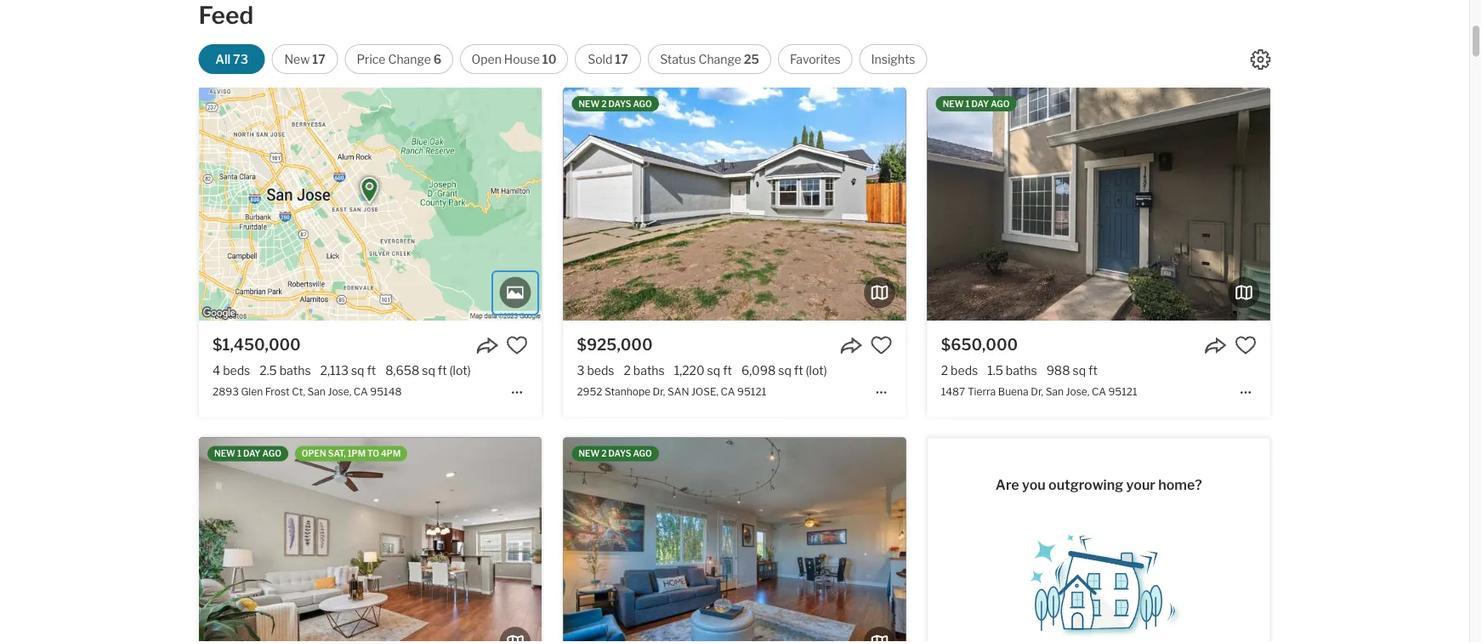 Task type: describe. For each thing, give the bounding box(es) containing it.
2 photo of 609 adeline ave, san jose, ca 95136 image from the left
[[542, 438, 885, 642]]

Open House radio
[[460, 44, 568, 74]]

2.5
[[260, 363, 277, 378]]

to
[[368, 449, 379, 459]]

2 days from the top
[[609, 449, 632, 459]]

17 for new 17
[[312, 52, 326, 66]]

2,113 sq ft
[[320, 363, 376, 378]]

new 1 day ago for 1st photo of 1487 tierra buena dr, san jose, ca 95121
[[943, 99, 1010, 109]]

2 95121 from the left
[[1109, 385, 1138, 398]]

baths for $1,450,000
[[280, 363, 311, 378]]

are
[[996, 477, 1020, 493]]

2.5 baths
[[260, 363, 311, 378]]

open
[[302, 449, 326, 459]]

new 2 days ago for 1st the photo of 386 e hedding st, san jose, ca 95112 from left
[[579, 449, 652, 459]]

4pm
[[381, 449, 401, 459]]

Status Change radio
[[648, 44, 772, 74]]

1 95121 from the left
[[738, 385, 767, 398]]

95148
[[370, 385, 402, 398]]

New radio
[[272, 44, 338, 74]]

option group containing all
[[199, 44, 928, 74]]

beds for $1,450,000
[[223, 363, 250, 378]]

1 dr, from the left
[[653, 385, 666, 398]]

1 horizontal spatial day
[[972, 99, 989, 109]]

Favorites radio
[[778, 44, 853, 74]]

988
[[1047, 363, 1071, 378]]

feed
[[199, 1, 254, 30]]

1 photo of 2952 stanhope dr, san jose, ca 95121 image from the left
[[564, 88, 906, 321]]

1487 tierra buena dr, san jose, ca 95121
[[941, 385, 1138, 398]]

beds for $925,000
[[587, 363, 615, 378]]

favorite button checkbox for $925,000
[[871, 334, 893, 356]]

(lot) for $1,450,000
[[450, 363, 471, 378]]

buena
[[999, 385, 1029, 398]]

2 photo of 1487 tierra buena dr, san jose, ca 95121 image from the left
[[1271, 88, 1483, 321]]

$1,450,000
[[213, 335, 301, 354]]

2 down the sold 17
[[602, 99, 607, 109]]

sq for $1,450,000
[[351, 363, 365, 378]]

favorite button image for $1,450,000
[[506, 334, 528, 356]]

2 photo of 386 e hedding st, san jose, ca 95112 image from the left
[[906, 438, 1249, 642]]

3
[[577, 363, 585, 378]]

tierra
[[968, 385, 996, 398]]

glen
[[241, 385, 263, 398]]

home?
[[1159, 477, 1203, 493]]

2 up 1487
[[941, 363, 949, 378]]

san for $650,000
[[1046, 385, 1064, 398]]

6
[[434, 52, 442, 66]]

beds for $650,000
[[951, 363, 978, 378]]

your
[[1127, 477, 1156, 493]]

status
[[660, 52, 696, 66]]

2 dr, from the left
[[1031, 385, 1044, 398]]

2893
[[213, 385, 239, 398]]

1.5
[[988, 363, 1004, 378]]

open sat, 1pm to 4pm
[[302, 449, 401, 459]]

Price Change radio
[[345, 44, 454, 74]]

jose, for $1,450,000
[[328, 385, 352, 398]]

2952
[[577, 385, 603, 398]]

2952 stanhope dr, san jose, ca 95121
[[577, 385, 767, 398]]

price change 6
[[357, 52, 442, 66]]

1 photo of 386 e hedding st, san jose, ca 95112 image from the left
[[564, 438, 906, 642]]

new 17
[[285, 52, 326, 66]]

jose, for $650,000
[[1066, 385, 1090, 398]]

4 sq from the left
[[779, 363, 792, 378]]

favorite button image
[[1235, 334, 1257, 356]]

favorites
[[790, 52, 841, 66]]

open house 10
[[472, 52, 557, 66]]

sq for $650,000
[[1073, 363, 1086, 378]]

status change 25
[[660, 52, 760, 66]]

All radio
[[199, 44, 265, 74]]

1 for 1st photo of 1487 tierra buena dr, san jose, ca 95121
[[966, 99, 970, 109]]

17 for sold 17
[[615, 52, 628, 66]]

all 73
[[216, 52, 248, 66]]

Insights radio
[[860, 44, 928, 74]]

2 ft from the left
[[438, 363, 447, 378]]

10
[[543, 52, 557, 66]]

new 1 day ago for first photo of 609 adeline ave, san jose, ca 95136
[[214, 449, 281, 459]]

1 for first photo of 609 adeline ave, san jose, ca 95136
[[237, 449, 241, 459]]

an image of a house image
[[1014, 522, 1184, 638]]

new 2 days ago for 1st photo of 2952 stanhope dr, san jose, ca 95121 from the left
[[579, 99, 652, 109]]

house
[[504, 52, 540, 66]]

baths for $650,000
[[1006, 363, 1038, 378]]

ft for $650,000
[[1089, 363, 1098, 378]]



Task type: locate. For each thing, give the bounding box(es) containing it.
ft for $1,450,000
[[367, 363, 376, 378]]

baths for $925,000
[[634, 363, 665, 378]]

0 horizontal spatial 95121
[[738, 385, 767, 398]]

sat,
[[328, 449, 346, 459]]

1 horizontal spatial dr,
[[1031, 385, 1044, 398]]

favorite button image for $925,000
[[871, 334, 893, 356]]

(lot) right 8,658
[[450, 363, 471, 378]]

2 san from the left
[[1046, 385, 1064, 398]]

1 horizontal spatial 95121
[[1109, 385, 1138, 398]]

0 horizontal spatial new 1 day ago
[[214, 449, 281, 459]]

2 baths
[[624, 363, 665, 378]]

1 photo of 1487 tierra buena dr, san jose, ca 95121 image from the left
[[928, 88, 1271, 321]]

$925,000
[[577, 335, 653, 354]]

2 down the '2952'
[[602, 449, 607, 459]]

change left 25
[[699, 52, 742, 66]]

8,658 sq ft (lot)
[[386, 363, 471, 378]]

17
[[312, 52, 326, 66], [615, 52, 628, 66]]

change inside 'radio'
[[388, 52, 431, 66]]

3 sq from the left
[[707, 363, 721, 378]]

3 beds
[[577, 363, 615, 378]]

95121
[[738, 385, 767, 398], [1109, 385, 1138, 398]]

ft
[[367, 363, 376, 378], [438, 363, 447, 378], [723, 363, 732, 378], [794, 363, 804, 378], [1089, 363, 1098, 378]]

ft for $925,000
[[723, 363, 732, 378]]

all
[[216, 52, 231, 66]]

0 vertical spatial 1
[[966, 99, 970, 109]]

1 new 2 days ago from the top
[[579, 99, 652, 109]]

dr, left san
[[653, 385, 666, 398]]

1 vertical spatial 1
[[237, 449, 241, 459]]

1 days from the top
[[609, 99, 632, 109]]

1.5 baths
[[988, 363, 1038, 378]]

dr, right buena
[[1031, 385, 1044, 398]]

2 photo of 2952 stanhope dr, san jose, ca 95121 image from the left
[[906, 88, 1249, 321]]

3 beds from the left
[[951, 363, 978, 378]]

1 (lot) from the left
[[450, 363, 471, 378]]

1 horizontal spatial new 1 day ago
[[943, 99, 1010, 109]]

1 vertical spatial day
[[243, 449, 261, 459]]

sq right 6,098
[[779, 363, 792, 378]]

change inside option
[[699, 52, 742, 66]]

17 inside sold radio
[[615, 52, 628, 66]]

1 sq from the left
[[351, 363, 365, 378]]

photo of 1487 tierra buena dr, san jose, ca 95121 image
[[928, 88, 1271, 321], [1271, 88, 1483, 321]]

988 sq ft
[[1047, 363, 1098, 378]]

baths up ct,
[[280, 363, 311, 378]]

(lot) right 6,098
[[806, 363, 827, 378]]

insights
[[872, 52, 916, 66]]

6,098
[[742, 363, 776, 378]]

0 horizontal spatial 1
[[237, 449, 241, 459]]

2 horizontal spatial baths
[[1006, 363, 1038, 378]]

day
[[972, 99, 989, 109], [243, 449, 261, 459]]

sq for $925,000
[[707, 363, 721, 378]]

1 ft from the left
[[367, 363, 376, 378]]

ft up 95148
[[367, 363, 376, 378]]

0 horizontal spatial san
[[308, 385, 326, 398]]

ca down the 2,113 sq ft
[[354, 385, 368, 398]]

new 2 days ago down sold radio
[[579, 99, 652, 109]]

1 horizontal spatial baths
[[634, 363, 665, 378]]

4
[[213, 363, 220, 378]]

jose, down "988 sq ft"
[[1066, 385, 1090, 398]]

Sold radio
[[575, 44, 641, 74]]

0 horizontal spatial 17
[[312, 52, 326, 66]]

ca right jose,
[[721, 385, 735, 398]]

1 favorite button image from the left
[[506, 334, 528, 356]]

1487
[[941, 385, 966, 398]]

ca for $650,000
[[1092, 385, 1107, 398]]

ct,
[[292, 385, 305, 398]]

0 horizontal spatial change
[[388, 52, 431, 66]]

3 baths from the left
[[1006, 363, 1038, 378]]

2893 glen frost ct, san jose, ca 95148
[[213, 385, 402, 398]]

ft right 988
[[1089, 363, 1098, 378]]

2,113
[[320, 363, 349, 378]]

days
[[609, 99, 632, 109], [609, 449, 632, 459]]

1 horizontal spatial san
[[1046, 385, 1064, 398]]

1 horizontal spatial jose,
[[1066, 385, 1090, 398]]

1 horizontal spatial ca
[[721, 385, 735, 398]]

favorite button checkbox
[[506, 334, 528, 356]]

you
[[1022, 477, 1046, 493]]

1 horizontal spatial 17
[[615, 52, 628, 66]]

favorite button checkbox for $650,000
[[1235, 334, 1257, 356]]

1 horizontal spatial (lot)
[[806, 363, 827, 378]]

1pm
[[348, 449, 366, 459]]

beds right 3
[[587, 363, 615, 378]]

1 horizontal spatial 1
[[966, 99, 970, 109]]

ca for $1,450,000
[[354, 385, 368, 398]]

san
[[668, 385, 689, 398]]

1 beds from the left
[[223, 363, 250, 378]]

1
[[966, 99, 970, 109], [237, 449, 241, 459]]

17 right new
[[312, 52, 326, 66]]

beds up 1487
[[951, 363, 978, 378]]

photo of 386 e hedding st, san jose, ca 95112 image
[[564, 438, 906, 642], [906, 438, 1249, 642]]

2 horizontal spatial beds
[[951, 363, 978, 378]]

0 horizontal spatial day
[[243, 449, 261, 459]]

price
[[357, 52, 386, 66]]

2 ca from the left
[[721, 385, 735, 398]]

1 vertical spatial days
[[609, 449, 632, 459]]

photo of 609 adeline ave, san jose, ca 95136 image
[[199, 438, 542, 642], [542, 438, 885, 642]]

new 2 days ago
[[579, 99, 652, 109], [579, 449, 652, 459]]

2 horizontal spatial ca
[[1092, 385, 1107, 398]]

stanhope
[[605, 385, 651, 398]]

sq
[[351, 363, 365, 378], [422, 363, 435, 378], [707, 363, 721, 378], [779, 363, 792, 378], [1073, 363, 1086, 378]]

baths up buena
[[1006, 363, 1038, 378]]

1 17 from the left
[[312, 52, 326, 66]]

2 jose, from the left
[[1066, 385, 1090, 398]]

sold
[[588, 52, 613, 66]]

sq up jose,
[[707, 363, 721, 378]]

1 vertical spatial new 2 days ago
[[579, 449, 652, 459]]

1 horizontal spatial change
[[699, 52, 742, 66]]

new
[[579, 99, 600, 109], [943, 99, 964, 109], [214, 449, 235, 459], [579, 449, 600, 459]]

ft right 8,658
[[438, 363, 447, 378]]

dr,
[[653, 385, 666, 398], [1031, 385, 1044, 398]]

jose, down the 2,113
[[328, 385, 352, 398]]

1,220
[[674, 363, 705, 378]]

baths up "stanhope"
[[634, 363, 665, 378]]

change
[[388, 52, 431, 66], [699, 52, 742, 66]]

2 favorite button image from the left
[[871, 334, 893, 356]]

1 san from the left
[[308, 385, 326, 398]]

2 baths from the left
[[634, 363, 665, 378]]

(lot)
[[450, 363, 471, 378], [806, 363, 827, 378]]

change left 6
[[388, 52, 431, 66]]

ca down "988 sq ft"
[[1092, 385, 1107, 398]]

san down 988
[[1046, 385, 1064, 398]]

ft right 6,098
[[794, 363, 804, 378]]

0 horizontal spatial dr,
[[653, 385, 666, 398]]

ca
[[354, 385, 368, 398], [721, 385, 735, 398], [1092, 385, 1107, 398]]

photo of 2952 stanhope dr, san jose, ca 95121 image
[[564, 88, 906, 321], [906, 88, 1249, 321]]

3 ft from the left
[[723, 363, 732, 378]]

1 favorite button checkbox from the left
[[871, 334, 893, 356]]

0 vertical spatial new 1 day ago
[[943, 99, 1010, 109]]

new 2 days ago down "stanhope"
[[579, 449, 652, 459]]

san right ct,
[[308, 385, 326, 398]]

2 change from the left
[[699, 52, 742, 66]]

0 horizontal spatial baths
[[280, 363, 311, 378]]

6,098 sq ft (lot)
[[742, 363, 827, 378]]

0 horizontal spatial beds
[[223, 363, 250, 378]]

1 horizontal spatial favorite button image
[[871, 334, 893, 356]]

0 horizontal spatial jose,
[[328, 385, 352, 398]]

2 favorite button checkbox from the left
[[1235, 334, 1257, 356]]

san
[[308, 385, 326, 398], [1046, 385, 1064, 398]]

$650,000
[[941, 335, 1018, 354]]

0 vertical spatial new 2 days ago
[[579, 99, 652, 109]]

change for 25
[[699, 52, 742, 66]]

4 beds
[[213, 363, 250, 378]]

sold 17
[[588, 52, 628, 66]]

2 sq from the left
[[422, 363, 435, 378]]

beds
[[223, 363, 250, 378], [587, 363, 615, 378], [951, 363, 978, 378]]

baths
[[280, 363, 311, 378], [634, 363, 665, 378], [1006, 363, 1038, 378]]

jose,
[[328, 385, 352, 398], [1066, 385, 1090, 398]]

0 vertical spatial day
[[972, 99, 989, 109]]

8,658
[[386, 363, 420, 378]]

ft left 6,098
[[723, 363, 732, 378]]

73
[[233, 52, 248, 66]]

0 horizontal spatial (lot)
[[450, 363, 471, 378]]

favorite button checkbox
[[871, 334, 893, 356], [1235, 334, 1257, 356]]

option group
[[199, 44, 928, 74]]

frost
[[265, 385, 290, 398]]

0 horizontal spatial favorite button image
[[506, 334, 528, 356]]

25
[[744, 52, 760, 66]]

5 sq from the left
[[1073, 363, 1086, 378]]

sq right 8,658
[[422, 363, 435, 378]]

outgrowing
[[1049, 477, 1124, 493]]

days down sold radio
[[609, 99, 632, 109]]

change for 6
[[388, 52, 431, 66]]

1 jose, from the left
[[328, 385, 352, 398]]

0 horizontal spatial favorite button checkbox
[[871, 334, 893, 356]]

ago
[[633, 99, 652, 109], [991, 99, 1010, 109], [262, 449, 281, 459], [633, 449, 652, 459]]

1 vertical spatial new 1 day ago
[[214, 449, 281, 459]]

2
[[602, 99, 607, 109], [624, 363, 631, 378], [941, 363, 949, 378], [602, 449, 607, 459]]

are you outgrowing your home?
[[996, 477, 1203, 493]]

17 right sold
[[615, 52, 628, 66]]

1 photo of 609 adeline ave, san jose, ca 95136 image from the left
[[199, 438, 542, 642]]

17 inside new radio
[[312, 52, 326, 66]]

1 horizontal spatial favorite button checkbox
[[1235, 334, 1257, 356]]

(lot) for $925,000
[[806, 363, 827, 378]]

1 change from the left
[[388, 52, 431, 66]]

new 1 day ago
[[943, 99, 1010, 109], [214, 449, 281, 459]]

0 vertical spatial days
[[609, 99, 632, 109]]

1,220 sq ft
[[674, 363, 732, 378]]

2 beds
[[941, 363, 978, 378]]

new
[[285, 52, 310, 66]]

sq right the 2,113
[[351, 363, 365, 378]]

0 horizontal spatial ca
[[354, 385, 368, 398]]

days down "stanhope"
[[609, 449, 632, 459]]

san for $1,450,000
[[308, 385, 326, 398]]

favorite button image
[[506, 334, 528, 356], [871, 334, 893, 356]]

2 up "stanhope"
[[624, 363, 631, 378]]

jose,
[[692, 385, 719, 398]]

2 (lot) from the left
[[806, 363, 827, 378]]

2 beds from the left
[[587, 363, 615, 378]]

4 ft from the left
[[794, 363, 804, 378]]

open
[[472, 52, 502, 66]]

2 17 from the left
[[615, 52, 628, 66]]

3 ca from the left
[[1092, 385, 1107, 398]]

1 ca from the left
[[354, 385, 368, 398]]

sq right 988
[[1073, 363, 1086, 378]]

1 baths from the left
[[280, 363, 311, 378]]

2893 glen frost ct, san jose, ca 95148 image
[[199, 88, 542, 321]]

1 horizontal spatial beds
[[587, 363, 615, 378]]

beds right 4
[[223, 363, 250, 378]]

5 ft from the left
[[1089, 363, 1098, 378]]

2 new 2 days ago from the top
[[579, 449, 652, 459]]



Task type: vqa. For each thing, say whether or not it's contained in the screenshot.
NEW 2 DAYS AGO associated with second Photo of 386 E Hedding St, SAN JOSE, CA 95112 from the right
yes



